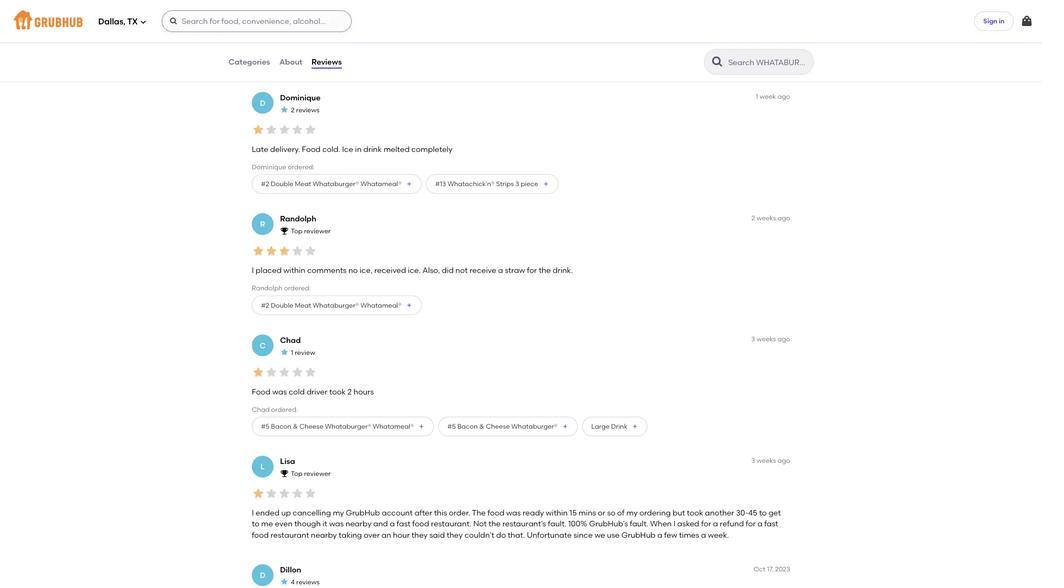 Task type: locate. For each thing, give the bounding box(es) containing it.
1 vertical spatial #2 double meat whataburger® whatameal®
[[261, 180, 402, 188]]

3 double from the top
[[271, 301, 293, 309]]

1 horizontal spatial fault.
[[630, 519, 649, 529]]

cancelling
[[293, 508, 331, 518]]

0 horizontal spatial ice
[[303, 23, 313, 32]]

reviews for dominique
[[296, 106, 320, 114]]

1 left review
[[291, 349, 293, 356]]

me
[[261, 519, 273, 529]]

4 reviews
[[291, 578, 320, 586]]

0 vertical spatial top reviewer
[[291, 227, 331, 235]]

randolph down placed
[[252, 284, 282, 292]]

took
[[329, 387, 346, 396], [687, 508, 703, 518]]

chad
[[280, 335, 301, 345], [252, 406, 270, 413]]

r
[[260, 220, 265, 229]]

0 horizontal spatial 1
[[291, 349, 293, 356]]

0 vertical spatial top
[[291, 227, 303, 235]]

1 vertical spatial asked
[[677, 519, 699, 529]]

about
[[279, 57, 302, 66]]

0 vertical spatial straw
[[468, 23, 488, 32]]

1 vertical spatial double
[[271, 180, 293, 188]]

i for no
[[252, 23, 254, 32]]

0 vertical spatial asked
[[256, 23, 278, 32]]

ordered: for for
[[284, 42, 311, 50]]

2 top from the top
[[291, 470, 303, 478]]

i left placed
[[252, 266, 254, 275]]

d left dillon
[[260, 571, 266, 580]]

Search for food, convenience, alcohol... search field
[[162, 10, 352, 32]]

1 vertical spatial received
[[374, 266, 406, 275]]

i for cancelling
[[252, 508, 254, 518]]

star icon image
[[252, 2, 265, 15], [265, 2, 278, 15], [278, 2, 291, 15], [291, 2, 304, 15], [304, 2, 317, 15], [280, 105, 289, 114], [252, 123, 265, 136], [265, 123, 278, 136], [278, 123, 291, 136], [291, 123, 304, 136], [304, 123, 317, 136], [252, 245, 265, 258], [265, 245, 278, 258], [278, 245, 291, 258], [291, 245, 304, 258], [304, 245, 317, 258], [280, 348, 289, 357], [252, 366, 265, 379], [265, 366, 278, 379], [278, 366, 291, 379], [291, 366, 304, 379], [304, 366, 317, 379], [252, 487, 265, 500], [265, 487, 278, 500], [278, 487, 291, 500], [291, 487, 304, 500], [304, 487, 317, 500], [280, 578, 289, 586]]

17,
[[767, 565, 774, 573]]

3 meat from the top
[[295, 301, 311, 309]]

1 review
[[291, 349, 315, 356]]

chad for chad ordered:
[[252, 406, 270, 413]]

my
[[333, 508, 344, 518], [626, 508, 638, 518]]

2 meat from the top
[[295, 180, 311, 188]]

2 vertical spatial #2 double meat whataburger® whatameal®
[[261, 301, 402, 309]]

svg image right svg image
[[169, 17, 178, 26]]

to left me
[[252, 519, 259, 529]]

no up 'about'
[[291, 23, 301, 32]]

2 #2 from the top
[[261, 180, 269, 188]]

order.
[[449, 508, 470, 518]]

1 vertical spatial weeks
[[757, 335, 776, 343]]

food down me
[[252, 530, 269, 540]]

1 left week
[[756, 93, 758, 100]]

2
[[291, 106, 295, 114], [752, 214, 755, 222], [348, 387, 352, 396]]

0 horizontal spatial my
[[333, 508, 344, 518]]

3 #2 double meat whataburger® whatameal® button from the top
[[252, 296, 422, 315]]

3 for food was cold driver took 2 hours
[[751, 335, 755, 343]]

fault. down ordering
[[630, 519, 649, 529]]

2 randolph ordered: from the top
[[252, 284, 311, 292]]

weeks for mins
[[757, 457, 776, 464]]

double for 2nd the #2 double meat whataburger® whatameal® button from the top
[[271, 180, 293, 188]]

within right placed
[[283, 266, 305, 275]]

0 vertical spatial #2 double meat whataburger® whatameal®
[[261, 59, 402, 67]]

1 vertical spatial randolph ordered:
[[252, 284, 311, 292]]

cold. left the ice
[[322, 144, 340, 154]]

ordered:
[[284, 42, 311, 50], [288, 163, 315, 171], [284, 284, 311, 292], [271, 406, 298, 413]]

0 vertical spatial randolph
[[252, 42, 282, 50]]

plus icon image for #5 bacon & cheese whataburger® button
[[562, 423, 569, 430]]

0 horizontal spatial fast
[[397, 519, 411, 529]]

straw
[[468, 23, 488, 32], [505, 266, 525, 275]]

#5 inside #5 bacon & cheese whataburger® whatameal® 'button'
[[261, 423, 269, 430]]

2 vertical spatial double
[[271, 301, 293, 309]]

1 randolph ordered: from the top
[[252, 42, 311, 50]]

2 reviews from the top
[[296, 578, 320, 586]]

a down account
[[390, 519, 395, 529]]

1 horizontal spatial within
[[546, 508, 568, 518]]

cheese
[[299, 423, 323, 430], [486, 423, 510, 430]]

1 vertical spatial reviews
[[296, 578, 320, 586]]

trophy icon image down lisa
[[280, 469, 289, 478]]

dominique
[[280, 93, 321, 102], [252, 163, 286, 171]]

3 #2 from the top
[[261, 301, 269, 309]]

i up categories
[[252, 23, 254, 32]]

0 vertical spatial 3
[[515, 180, 519, 188]]

they left said
[[412, 530, 428, 540]]

asked
[[256, 23, 278, 32], [677, 519, 699, 529]]

#2 double meat whataburger® whatameal® down comments
[[261, 301, 402, 309]]

1 reviewer from the top
[[304, 227, 331, 235]]

bacon inside 'button'
[[271, 423, 291, 430]]

cheese inside button
[[486, 423, 510, 430]]

2 vertical spatial #2 double meat whataburger® whatameal® button
[[252, 296, 422, 315]]

2 for 2 weeks ago
[[752, 214, 755, 222]]

#2 down dominique ordered:
[[261, 180, 269, 188]]

1 vertical spatial took
[[687, 508, 703, 518]]

2 bacon from the left
[[458, 423, 478, 430]]

1 horizontal spatial ice
[[349, 23, 360, 32]]

3
[[515, 180, 519, 188], [751, 335, 755, 343], [751, 457, 755, 464]]

didn't
[[410, 23, 431, 32]]

oct
[[754, 565, 766, 573]]

a right times on the bottom of page
[[701, 530, 706, 540]]

1 vertical spatial #2 double meat whataburger® whatameal® button
[[252, 174, 422, 194]]

2 d from the top
[[260, 571, 266, 580]]

1 horizontal spatial bacon
[[458, 423, 478, 430]]

1 top from the top
[[291, 227, 303, 235]]

reviews right 4
[[296, 578, 320, 586]]

#2 double meat whataburger® whatameal® button
[[252, 53, 422, 73], [252, 174, 422, 194], [252, 296, 422, 315]]

food
[[302, 144, 321, 154], [252, 387, 270, 396]]

a right "not"
[[498, 266, 503, 275]]

4
[[291, 578, 295, 586]]

randolph for for
[[252, 42, 282, 50]]

plus icon image inside #5 bacon & cheese whataburger® whatameal® 'button'
[[418, 423, 425, 430]]

2023
[[775, 565, 790, 573]]

1 horizontal spatial chad
[[280, 335, 301, 345]]

2 #2 double meat whataburger® whatameal® from the top
[[261, 180, 402, 188]]

cold.
[[594, 23, 611, 32], [322, 144, 340, 154]]

0 horizontal spatial chad
[[252, 406, 270, 413]]

grubhub down when
[[622, 530, 656, 540]]

meat left reviews
[[295, 59, 311, 67]]

1 horizontal spatial cold.
[[594, 23, 611, 32]]

large drink button
[[582, 417, 648, 436]]

randolph
[[252, 42, 282, 50], [280, 214, 316, 223], [252, 284, 282, 292]]

receive right "not"
[[470, 266, 496, 275]]

randolph right r
[[280, 214, 316, 223]]

1 d from the top
[[260, 98, 266, 107]]

randolph for within
[[252, 284, 282, 292]]

of
[[617, 508, 625, 518]]

reviewer up cancelling
[[304, 470, 331, 478]]

1 bacon from the left
[[271, 423, 291, 430]]

1 #5 from the left
[[261, 423, 269, 430]]

1 vertical spatial straw
[[505, 266, 525, 275]]

to
[[759, 508, 767, 518], [252, 519, 259, 529]]

mins
[[579, 508, 596, 518]]

#2 double meat whataburger® whatameal® button for ice,
[[252, 296, 422, 315]]

double down dominique ordered:
[[271, 180, 293, 188]]

top reviewer down lisa
[[291, 470, 331, 478]]

1 horizontal spatial and
[[490, 23, 505, 32]]

cold. right extremely
[[594, 23, 611, 32]]

#5
[[261, 423, 269, 430], [448, 423, 456, 430]]

2 fast from the left
[[764, 519, 778, 529]]

0 horizontal spatial took
[[329, 387, 346, 396]]

ago
[[778, 93, 790, 100], [778, 214, 790, 222], [778, 335, 790, 343], [778, 457, 790, 464]]

fast up hour
[[397, 519, 411, 529]]

grubhub up over
[[346, 508, 380, 518]]

meat down comments
[[295, 301, 311, 309]]

0 horizontal spatial &
[[293, 423, 298, 430]]

0 vertical spatial randolph ordered:
[[252, 42, 311, 50]]

0 horizontal spatial straw
[[468, 23, 488, 32]]

2 ago from the top
[[778, 214, 790, 222]]

my up taking
[[333, 508, 344, 518]]

reviews up delivery.
[[296, 106, 320, 114]]

0 horizontal spatial cheese
[[299, 423, 323, 430]]

within inside "i ended up cancelling my grubhub account after this order. the food was ready within 15 mins or so of my ordering but took another 30-45 to get to me even though it was nearby and a fast food restaurant. not the restaurant's fault. 100% grubhub's fault. when i asked for a refund for a fast food restaurant nearby taking over an hour they said they couldn't do that. unfortunate since we use grubhub a few times a week."
[[546, 508, 568, 518]]

food
[[520, 23, 537, 32], [488, 508, 504, 518], [412, 519, 429, 529], [252, 530, 269, 540]]

reviewer up comments
[[304, 227, 331, 235]]

asked up categories
[[256, 23, 278, 32]]

ordered: down cold
[[271, 406, 298, 413]]

restaurant's
[[502, 519, 546, 529]]

ordered: up 'about'
[[284, 42, 311, 50]]

dominique up 2 reviews in the left of the page
[[280, 93, 321, 102]]

top
[[291, 227, 303, 235], [291, 470, 303, 478]]

#2 double meat whataburger® whatameal® up 2 reviews in the left of the page
[[261, 59, 402, 67]]

i
[[252, 23, 254, 32], [406, 23, 408, 32], [252, 266, 254, 275], [252, 508, 254, 518], [674, 519, 676, 529]]

randolph ordered: down placed
[[252, 284, 311, 292]]

1 horizontal spatial my
[[626, 508, 638, 518]]

0 vertical spatial nearby
[[346, 519, 372, 529]]

0 vertical spatial meat
[[295, 59, 311, 67]]

#2 double meat whataburger® whatameal® button for received
[[252, 53, 422, 73]]

1 vertical spatial within
[[546, 508, 568, 518]]

30-
[[736, 508, 748, 518]]

4 ago from the top
[[778, 457, 790, 464]]

asked up times on the bottom of page
[[677, 519, 699, 529]]

or
[[598, 508, 605, 518]]

trophy icon image right r
[[280, 227, 289, 235]]

1 #2 double meat whataburger® whatameal® from the top
[[261, 59, 402, 67]]

double right categories button
[[271, 59, 293, 67]]

top for randolph
[[291, 227, 303, 235]]

0 vertical spatial d
[[260, 98, 266, 107]]

drink.
[[384, 23, 404, 32], [553, 266, 573, 275]]

bacon for #5 bacon & cheese whataburger®
[[458, 423, 478, 430]]

completely
[[411, 144, 453, 154]]

top reviewer up comments
[[291, 227, 331, 235]]

1 horizontal spatial fast
[[764, 519, 778, 529]]

received left ice.
[[374, 266, 406, 275]]

3 ago from the top
[[778, 335, 790, 343]]

within left '15'
[[546, 508, 568, 518]]

randolph ordered: up 'about'
[[252, 42, 311, 50]]

was left cold
[[272, 387, 287, 396]]

3 weeks ago
[[751, 335, 790, 343], [751, 457, 790, 464]]

1 vertical spatial 3
[[751, 335, 755, 343]]

fast
[[397, 519, 411, 529], [764, 519, 778, 529]]

2 horizontal spatial 2
[[752, 214, 755, 222]]

took right but
[[687, 508, 703, 518]]

#5 bacon & cheese whataburger® whatameal®
[[261, 423, 414, 430]]

0 vertical spatial #2 double meat whataburger® whatameal® button
[[252, 53, 422, 73]]

refund
[[720, 519, 744, 529]]

#2 left about button
[[261, 59, 269, 67]]

1 vertical spatial 2
[[752, 214, 755, 222]]

svg image
[[1020, 15, 1034, 28], [169, 17, 178, 26]]

1 horizontal spatial grubhub
[[622, 530, 656, 540]]

0 vertical spatial trophy icon image
[[280, 227, 289, 235]]

0 vertical spatial chad
[[280, 335, 301, 345]]

whataburger® inside 'button'
[[325, 423, 371, 430]]

0 vertical spatial 1
[[756, 93, 758, 100]]

2 #5 from the left
[[448, 423, 456, 430]]

svg image right sign in button on the right
[[1020, 15, 1034, 28]]

i for comments
[[252, 266, 254, 275]]

fault. up unfortunate in the right bottom of the page
[[548, 519, 567, 529]]

2 reviewer from the top
[[304, 470, 331, 478]]

1 vertical spatial and
[[373, 519, 388, 529]]

1 3 weeks ago from the top
[[751, 335, 790, 343]]

reviewer for lisa
[[304, 470, 331, 478]]

main navigation navigation
[[0, 0, 1042, 42]]

2 trophy icon image from the top
[[280, 469, 289, 478]]

whatameal®
[[361, 59, 402, 67], [361, 180, 402, 188], [361, 301, 402, 309], [373, 423, 414, 430]]

1 horizontal spatial to
[[759, 508, 767, 518]]

plus icon image
[[406, 181, 413, 187], [543, 181, 549, 187], [406, 302, 413, 309], [418, 423, 425, 430], [562, 423, 569, 430], [632, 423, 638, 430]]

1 they from the left
[[412, 530, 428, 540]]

food left extremely
[[520, 23, 537, 32]]

1 horizontal spatial #5
[[448, 423, 456, 430]]

1 vertical spatial d
[[260, 571, 266, 580]]

about button
[[279, 42, 303, 81]]

food right delivery.
[[302, 144, 321, 154]]

top reviewer
[[291, 227, 331, 235], [291, 470, 331, 478]]

top right r
[[291, 227, 303, 235]]

fast down get
[[764, 519, 778, 529]]

0 horizontal spatial #5
[[261, 423, 269, 430]]

cheese for #5 bacon & cheese whataburger® whatameal®
[[299, 423, 323, 430]]

1 horizontal spatial took
[[687, 508, 703, 518]]

trophy icon image
[[280, 227, 289, 235], [280, 469, 289, 478]]

2 ice from the left
[[349, 23, 360, 32]]

ago for late delivery. food cold. ice in drink melted completely
[[778, 93, 790, 100]]

1
[[756, 93, 758, 100], [291, 349, 293, 356]]

1 horizontal spatial nearby
[[346, 519, 372, 529]]

plus icon image inside "large drink" button
[[632, 423, 638, 430]]

1 cheese from the left
[[299, 423, 323, 430]]

meat for 2nd the #2 double meat whataburger® whatameal® button from the top
[[295, 180, 311, 188]]

1 vertical spatial food
[[252, 387, 270, 396]]

1 vertical spatial top reviewer
[[291, 470, 331, 478]]

0 horizontal spatial they
[[412, 530, 428, 540]]

it
[[323, 519, 327, 529]]

2 weeks from the top
[[757, 335, 776, 343]]

double down placed
[[271, 301, 293, 309]]

3 weeks from the top
[[757, 457, 776, 464]]

& inside button
[[479, 423, 484, 430]]

meat down dominique ordered:
[[295, 180, 311, 188]]

1 trophy icon image from the top
[[280, 227, 289, 235]]

0 vertical spatial receive
[[433, 23, 459, 32]]

&
[[293, 423, 298, 430], [479, 423, 484, 430]]

d down categories button
[[260, 98, 266, 107]]

was right the it
[[329, 519, 344, 529]]

unfortunate
[[527, 530, 572, 540]]

receive right didn't at left top
[[433, 23, 459, 32]]

1 double from the top
[[271, 59, 293, 67]]

1 & from the left
[[293, 423, 298, 430]]

2 top reviewer from the top
[[291, 470, 331, 478]]

food down after
[[412, 519, 429, 529]]

1 horizontal spatial &
[[479, 423, 484, 430]]

for
[[280, 23, 290, 32], [527, 266, 537, 275], [701, 519, 711, 529], [746, 519, 756, 529]]

top down lisa
[[291, 470, 303, 478]]

1 meat from the top
[[295, 59, 311, 67]]

to right the 45 at the bottom right
[[759, 508, 767, 518]]

1 vertical spatial top
[[291, 470, 303, 478]]

took right driver
[[329, 387, 346, 396]]

received up reviews
[[315, 23, 347, 32]]

1 #2 double meat whataburger® whatameal® button from the top
[[252, 53, 422, 73]]

0 vertical spatial cold.
[[594, 23, 611, 32]]

randolph ordered:
[[252, 42, 311, 50], [252, 284, 311, 292]]

c
[[260, 341, 266, 350]]

1 ago from the top
[[778, 93, 790, 100]]

no left ice,
[[349, 266, 358, 275]]

3 weeks ago for food was cold driver took 2 hours
[[751, 335, 790, 343]]

2 double from the top
[[271, 180, 293, 188]]

they down "restaurant." on the left bottom
[[447, 530, 463, 540]]

#5 inside #5 bacon & cheese whataburger® button
[[448, 423, 456, 430]]

ago for food was cold driver took 2 hours
[[778, 335, 790, 343]]

0 vertical spatial and
[[490, 23, 505, 32]]

plus icon image inside #13 whatachick'n® strips 3 piece button
[[543, 181, 549, 187]]

1 horizontal spatial 1
[[756, 93, 758, 100]]

1 vertical spatial 3 weeks ago
[[751, 457, 790, 464]]

2 3 weeks ago from the top
[[751, 457, 790, 464]]

times
[[679, 530, 699, 540]]

cheese inside 'button'
[[299, 423, 323, 430]]

2 reviews
[[291, 106, 320, 114]]

1 horizontal spatial they
[[447, 530, 463, 540]]

was left extremely
[[539, 23, 554, 32]]

food up chad ordered:
[[252, 387, 270, 396]]

randolph up categories
[[252, 42, 282, 50]]

the
[[370, 23, 382, 32], [506, 23, 519, 32], [539, 266, 551, 275], [489, 519, 501, 529]]

2 cheese from the left
[[486, 423, 510, 430]]

0 horizontal spatial nearby
[[311, 530, 337, 540]]

hours
[[354, 387, 374, 396]]

i left ended
[[252, 508, 254, 518]]

#2 double meat whataburger® whatameal® down the ice
[[261, 180, 402, 188]]

reviews
[[296, 106, 320, 114], [296, 578, 320, 586]]

plus icon image inside #5 bacon & cheese whataburger® button
[[562, 423, 569, 430]]

bacon inside button
[[458, 423, 478, 430]]

ordered: for cold
[[271, 406, 298, 413]]

0 horizontal spatial 2
[[291, 106, 295, 114]]

a
[[461, 23, 466, 32], [498, 266, 503, 275], [390, 519, 395, 529], [713, 519, 718, 529], [758, 519, 763, 529], [657, 530, 662, 540], [701, 530, 706, 540]]

0 horizontal spatial receive
[[433, 23, 459, 32]]

ordered: down delivery.
[[288, 163, 315, 171]]

#2 down placed
[[261, 301, 269, 309]]

plus icon image for #13 whatachick'n® strips 3 piece button
[[543, 181, 549, 187]]

ordered: down comments
[[284, 284, 311, 292]]

0 vertical spatial double
[[271, 59, 293, 67]]

2 vertical spatial #2
[[261, 301, 269, 309]]

1 weeks from the top
[[757, 214, 776, 222]]

1 top reviewer from the top
[[291, 227, 331, 235]]

late delivery. food cold. ice in drink melted completely
[[252, 144, 453, 154]]

1 horizontal spatial asked
[[677, 519, 699, 529]]

0 horizontal spatial and
[[373, 519, 388, 529]]

nearby up taking
[[346, 519, 372, 529]]

1 vertical spatial dominique
[[252, 163, 286, 171]]

1 vertical spatial no
[[349, 266, 358, 275]]

lisa
[[280, 457, 295, 466]]

double
[[271, 59, 293, 67], [271, 180, 293, 188], [271, 301, 293, 309]]

1 vertical spatial to
[[252, 519, 259, 529]]

a left few
[[657, 530, 662, 540]]

1 week ago
[[756, 93, 790, 100]]

restaurant.
[[431, 519, 471, 529]]

& inside 'button'
[[293, 423, 298, 430]]

the
[[472, 508, 486, 518]]

nearby down the it
[[311, 530, 337, 540]]

0 vertical spatial dominique
[[280, 93, 321, 102]]

after
[[415, 508, 432, 518]]

1 horizontal spatial cheese
[[486, 423, 510, 430]]

2 they from the left
[[447, 530, 463, 540]]

3 #2 double meat whataburger® whatameal® from the top
[[261, 301, 402, 309]]

dominique down late
[[252, 163, 286, 171]]

1 reviews from the top
[[296, 106, 320, 114]]

0 vertical spatial 3 weeks ago
[[751, 335, 790, 343]]

0 horizontal spatial food
[[252, 387, 270, 396]]

in
[[999, 17, 1005, 25], [362, 23, 368, 32], [355, 144, 362, 154]]

1 vertical spatial grubhub
[[622, 530, 656, 540]]

2 & from the left
[[479, 423, 484, 430]]

did
[[442, 266, 454, 275]]

0 horizontal spatial svg image
[[169, 17, 178, 26]]

my right of at the bottom right
[[626, 508, 638, 518]]

1 for 1 review
[[291, 349, 293, 356]]

food right the
[[488, 508, 504, 518]]

the inside "i ended up cancelling my grubhub account after this order. the food was ready within 15 mins or so of my ordering but took another 30-45 to get to me even though it was nearby and a fast food restaurant. not the restaurant's fault. 100% grubhub's fault. when i asked for a refund for a fast food restaurant nearby taking over an hour they said they couldn't do that. unfortunate since we use grubhub a few times a week."
[[489, 519, 501, 529]]

1 vertical spatial meat
[[295, 180, 311, 188]]

0 horizontal spatial bacon
[[271, 423, 291, 430]]

0 vertical spatial reviews
[[296, 106, 320, 114]]



Task type: vqa. For each thing, say whether or not it's contained in the screenshot.
Cut
no



Task type: describe. For each thing, give the bounding box(es) containing it.
2 weeks ago
[[752, 214, 790, 222]]

3 weeks ago for i ended up cancelling my grubhub account after this order. the food was ready within 15 mins or so of my ordering but took another 30-45 to get to me even though it was nearby and a fast food restaurant. not the restaurant's fault. 100% grubhub's fault. when i asked for a refund for a fast food restaurant nearby taking over an hour they said they couldn't do that. unfortunate since we use grubhub a few times a week.
[[751, 457, 790, 464]]

chad ordered:
[[252, 406, 298, 413]]

ordering
[[640, 508, 671, 518]]

large
[[591, 423, 610, 430]]

1 vertical spatial randolph
[[280, 214, 316, 223]]

bacon for #5 bacon & cheese whataburger® whatameal®
[[271, 423, 291, 430]]

dallas,
[[98, 17, 126, 27]]

restaurant
[[271, 530, 309, 540]]

& for #5 bacon & cheese whataburger®
[[479, 423, 484, 430]]

grubhub's
[[589, 519, 628, 529]]

reviews button
[[311, 42, 342, 81]]

couldn't
[[465, 530, 494, 540]]

reviews
[[312, 57, 342, 66]]

piece
[[521, 180, 538, 188]]

#13 whatachick'n® strips 3 piece
[[435, 180, 538, 188]]

0 vertical spatial food
[[302, 144, 321, 154]]

#5 bacon & cheese whataburger®
[[448, 423, 558, 430]]

placed
[[256, 266, 282, 275]]

oct 17, 2023
[[754, 565, 790, 573]]

i left didn't at left top
[[406, 23, 408, 32]]

whataburger® inside button
[[511, 423, 558, 430]]

over
[[364, 530, 380, 540]]

top for lisa
[[291, 470, 303, 478]]

weeks for drink.
[[757, 214, 776, 222]]

use
[[607, 530, 620, 540]]

ago for i ended up cancelling my grubhub account after this order. the food was ready within 15 mins or so of my ordering but took another 30-45 to get to me even though it was nearby and a fast food restaurant. not the restaurant's fault. 100% grubhub's fault. when i asked for a refund for a fast food restaurant nearby taking over an hour they said they couldn't do that. unfortunate since we use grubhub a few times a week.
[[778, 457, 790, 464]]

1 horizontal spatial drink.
[[553, 266, 573, 275]]

1 horizontal spatial no
[[349, 266, 358, 275]]

plus icon image for the #2 double meat whataburger® whatameal® button for ice,
[[406, 302, 413, 309]]

3 inside button
[[515, 180, 519, 188]]

0 horizontal spatial to
[[252, 519, 259, 529]]

drink
[[611, 423, 627, 430]]

said
[[429, 530, 445, 540]]

i asked for no ice received ice in the drink.  i didn't receive a straw and the food was extremely cold.
[[252, 23, 611, 32]]

also,
[[423, 266, 440, 275]]

few
[[664, 530, 677, 540]]

even
[[275, 519, 293, 529]]

late
[[252, 144, 268, 154]]

week.
[[708, 530, 729, 540]]

plus icon image for 2nd the #2 double meat whataburger® whatameal® button from the top
[[406, 181, 413, 187]]

we
[[595, 530, 605, 540]]

ice
[[342, 144, 353, 154]]

another
[[705, 508, 734, 518]]

l
[[261, 462, 265, 471]]

in inside sign in button
[[999, 17, 1005, 25]]

since
[[574, 530, 593, 540]]

ice,
[[360, 266, 373, 275]]

large drink
[[591, 423, 627, 430]]

1 ice from the left
[[303, 23, 313, 32]]

& for #5 bacon & cheese whataburger® whatameal®
[[293, 423, 298, 430]]

so
[[607, 508, 616, 518]]

up
[[281, 508, 291, 518]]

i ended up cancelling my grubhub account after this order. the food was ready within 15 mins or so of my ordering but took another 30-45 to get to me even though it was nearby and a fast food restaurant. not the restaurant's fault. 100% grubhub's fault. when i asked for a refund for a fast food restaurant nearby taking over an hour they said they couldn't do that. unfortunate since we use grubhub a few times a week.
[[252, 508, 781, 540]]

0 horizontal spatial received
[[315, 23, 347, 32]]

and inside "i ended up cancelling my grubhub account after this order. the food was ready within 15 mins or so of my ordering but took another 30-45 to get to me even though it was nearby and a fast food restaurant. not the restaurant's fault. 100% grubhub's fault. when i asked for a refund for a fast food restaurant nearby taking over an hour they said they couldn't do that. unfortunate since we use grubhub a few times a week."
[[373, 519, 388, 529]]

#2 for 2nd the #2 double meat whataburger® whatameal® button from the top
[[261, 180, 269, 188]]

ordered: for within
[[284, 284, 311, 292]]

review
[[295, 349, 315, 356]]

dominique ordered:
[[252, 163, 315, 171]]

1 for 1 week ago
[[756, 93, 758, 100]]

2 my from the left
[[626, 508, 638, 518]]

trophy icon image for randolph
[[280, 227, 289, 235]]

a right refund
[[758, 519, 763, 529]]

whatachick'n®
[[448, 180, 495, 188]]

double for the #2 double meat whataburger® whatameal® button for ice,
[[271, 301, 293, 309]]

comments
[[307, 266, 347, 275]]

reviewer for randolph
[[304, 227, 331, 235]]

this
[[434, 508, 447, 518]]

ended
[[256, 508, 279, 518]]

meat for the #2 double meat whataburger® whatameal® button for ice,
[[295, 301, 311, 309]]

plus icon image for #5 bacon & cheese whataburger® whatameal® 'button'
[[418, 423, 425, 430]]

0 vertical spatial drink.
[[384, 23, 404, 32]]

categories
[[229, 57, 270, 66]]

#5 bacon & cheese whataburger® whatameal® button
[[252, 417, 434, 436]]

not
[[456, 266, 468, 275]]

reviews for dillon
[[296, 578, 320, 586]]

2 for 2 reviews
[[291, 106, 295, 114]]

week
[[760, 93, 776, 100]]

hour
[[393, 530, 410, 540]]

1 fast from the left
[[397, 519, 411, 529]]

1 #2 from the top
[[261, 59, 269, 67]]

but
[[673, 508, 685, 518]]

account
[[382, 508, 413, 518]]

dominique for dominique ordered:
[[252, 163, 286, 171]]

0 horizontal spatial within
[[283, 266, 305, 275]]

plus icon image for "large drink" button
[[632, 423, 638, 430]]

2 #2 double meat whataburger® whatameal® button from the top
[[252, 174, 422, 194]]

d for dominique
[[260, 98, 266, 107]]

45
[[748, 508, 757, 518]]

i up few
[[674, 519, 676, 529]]

a right didn't at left top
[[461, 23, 466, 32]]

1 horizontal spatial svg image
[[1020, 15, 1034, 28]]

0 horizontal spatial no
[[291, 23, 301, 32]]

do
[[496, 530, 506, 540]]

ready
[[523, 508, 544, 518]]

cheese for #5 bacon & cheese whataburger®
[[486, 423, 510, 430]]

15
[[570, 508, 577, 518]]

1 horizontal spatial 2
[[348, 387, 352, 396]]

ago for i placed within comments no ice, received ice.  also, did not receive a straw for the drink.
[[778, 214, 790, 222]]

delivery.
[[270, 144, 300, 154]]

#5 for #5 bacon & cheese whataburger® whatameal®
[[261, 423, 269, 430]]

randolph ordered: for within
[[252, 284, 311, 292]]

0 vertical spatial grubhub
[[346, 508, 380, 518]]

asked inside "i ended up cancelling my grubhub account after this order. the food was ready within 15 mins or so of my ordering but took another 30-45 to get to me even though it was nearby and a fast food restaurant. not the restaurant's fault. 100% grubhub's fault. when i asked for a refund for a fast food restaurant nearby taking over an hour they said they couldn't do that. unfortunate since we use grubhub a few times a week."
[[677, 519, 699, 529]]

was up 'restaurant's'
[[506, 508, 521, 518]]

when
[[650, 519, 672, 529]]

extremely
[[556, 23, 592, 32]]

randolph ordered: for for
[[252, 42, 311, 50]]

1 vertical spatial receive
[[470, 266, 496, 275]]

0 vertical spatial to
[[759, 508, 767, 518]]

svg image
[[140, 19, 147, 25]]

trophy icon image for lisa
[[280, 469, 289, 478]]

d for dillon
[[260, 571, 266, 580]]

3 for i ended up cancelling my grubhub account after this order. the food was ready within 15 mins or so of my ordering but took another 30-45 to get to me even though it was nearby and a fast food restaurant. not the restaurant's fault. 100% grubhub's fault. when i asked for a refund for a fast food restaurant nearby taking over an hour they said they couldn't do that. unfortunate since we use grubhub a few times a week.
[[751, 457, 755, 464]]

1 fault. from the left
[[548, 519, 567, 529]]

not
[[473, 519, 487, 529]]

took inside "i ended up cancelling my grubhub account after this order. the food was ready within 15 mins or so of my ordering but took another 30-45 to get to me even though it was nearby and a fast food restaurant. not the restaurant's fault. 100% grubhub's fault. when i asked for a refund for a fast food restaurant nearby taking over an hour they said they couldn't do that. unfortunate since we use grubhub a few times a week."
[[687, 508, 703, 518]]

#13 whatachick'n® strips 3 piece button
[[426, 174, 558, 194]]

a up week.
[[713, 519, 718, 529]]

whatameal® inside 'button'
[[373, 423, 414, 430]]

though
[[294, 519, 321, 529]]

driver
[[307, 387, 328, 396]]

1 my from the left
[[333, 508, 344, 518]]

drink
[[363, 144, 382, 154]]

1 horizontal spatial received
[[374, 266, 406, 275]]

1 horizontal spatial straw
[[505, 266, 525, 275]]

melted
[[384, 144, 410, 154]]

0 horizontal spatial asked
[[256, 23, 278, 32]]

#13
[[435, 180, 446, 188]]

get
[[769, 508, 781, 518]]

that.
[[508, 530, 525, 540]]

chad for chad
[[280, 335, 301, 345]]

ordered: for food
[[288, 163, 315, 171]]

food was cold driver took 2 hours
[[252, 387, 374, 396]]

sign
[[983, 17, 997, 25]]

dominique for dominique
[[280, 93, 321, 102]]

top reviewer for randolph
[[291, 227, 331, 235]]

0 horizontal spatial cold.
[[322, 144, 340, 154]]

#2 for the #2 double meat whataburger® whatameal® button for ice,
[[261, 301, 269, 309]]

sign in
[[983, 17, 1005, 25]]

top reviewer for lisa
[[291, 470, 331, 478]]

i placed within comments no ice, received ice.  also, did not receive a straw for the drink.
[[252, 266, 573, 275]]

2 fault. from the left
[[630, 519, 649, 529]]

strips
[[496, 180, 514, 188]]

search icon image
[[711, 55, 724, 68]]

an
[[382, 530, 391, 540]]

sign in button
[[974, 11, 1014, 31]]

taking
[[339, 530, 362, 540]]

#5 bacon & cheese whataburger® button
[[438, 417, 578, 436]]

Search WHATABURGER search field
[[727, 57, 810, 67]]

ice.
[[408, 266, 421, 275]]

categories button
[[228, 42, 271, 81]]

#5 for #5 bacon & cheese whataburger®
[[448, 423, 456, 430]]



